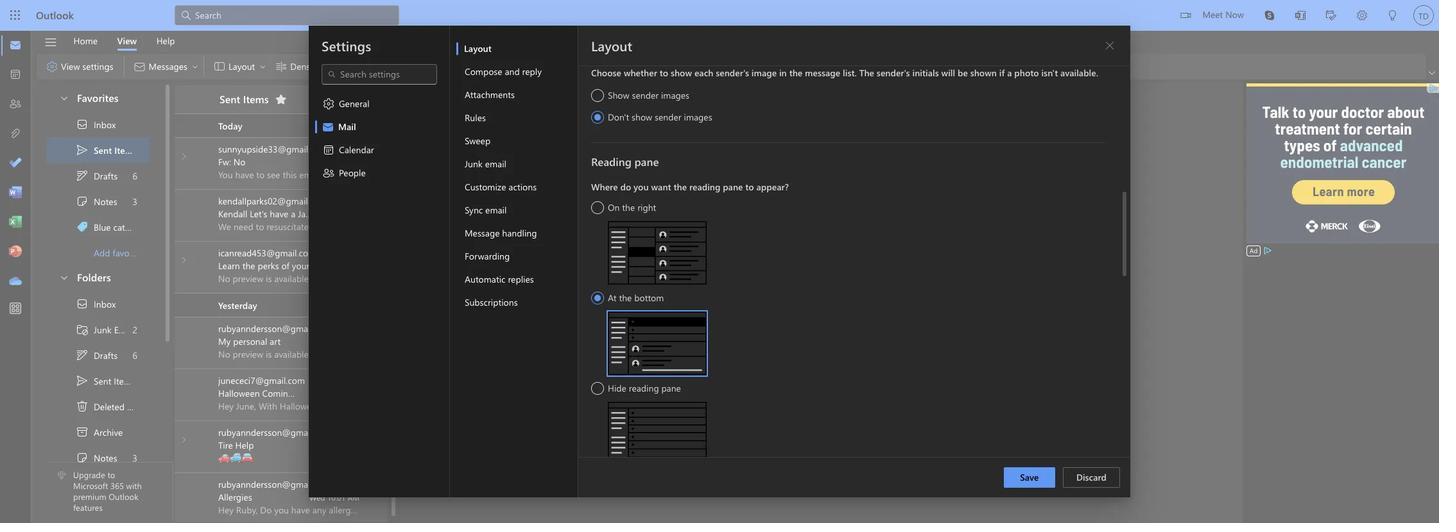 Task type: describe. For each thing, give the bounding box(es) containing it.
this
[[283, 169, 297, 181]]

notes inside favorites tree
[[94, 196, 117, 208]]

6 for 
[[133, 350, 137, 362]]

my
[[218, 336, 231, 348]]

am for allergies
[[348, 493, 360, 503]]

the right at
[[619, 292, 632, 304]]

ad
[[1250, 247, 1258, 256]]

up
[[296, 388, 307, 400]]

show sender images
[[608, 89, 690, 101]]

 button for favorites
[[53, 86, 74, 110]]

of
[[282, 260, 290, 272]]

jam
[[298, 208, 313, 220]]

0 horizontal spatial pane
[[635, 155, 659, 169]]

Search settings search field
[[336, 68, 424, 81]]

settings heading
[[322, 37, 371, 55]]

application containing settings
[[0, 0, 1439, 524]]

 tree item for 
[[46, 112, 150, 137]]

preview inside icanread453@gmail.com learn the perks of your microsoft account no preview is available.
[[233, 273, 263, 285]]

2  tree item from the top
[[46, 446, 150, 471]]

in
[[779, 67, 787, 79]]

layout heading
[[591, 37, 633, 55]]

subscriptions
[[465, 297, 518, 309]]

0 vertical spatial reading
[[690, 181, 721, 193]]

whether
[[624, 67, 657, 79]]

deleted
[[94, 401, 125, 413]]

sync email button
[[457, 199, 578, 222]]

upgrade
[[73, 470, 105, 481]]

junk inside button
[[465, 158, 483, 170]]

mail
[[338, 121, 356, 133]]

automatic replies button
[[457, 268, 578, 291]]

no preview is available.
[[218, 349, 311, 361]]

to right whether on the top left of page
[[660, 67, 668, 79]]

scan
[[679, 345, 698, 358]]

 button for folders
[[53, 266, 74, 290]]

message list section
[[175, 82, 445, 524]]

view button
[[108, 31, 146, 51]]

 deleted items
[[76, 401, 149, 413]]

forwarding
[[465, 250, 510, 263]]

no inside icanread453@gmail.com learn the perks of your microsoft account no preview is available.
[[218, 273, 230, 285]]

compose and reply
[[465, 65, 542, 78]]

kendall
[[218, 208, 247, 220]]

3 inside favorites tree
[[133, 196, 137, 208]]

sent items heading
[[203, 85, 291, 114]]

wed for my personal art
[[310, 337, 326, 347]]

outlook inside upgrade to microsoft 365 with premium outlook features
[[109, 492, 138, 503]]

 drafts for 
[[76, 349, 118, 362]]

microsoft inside icanread453@gmail.com learn the perks of your microsoft account no preview is available.
[[312, 260, 350, 272]]

forwarding button
[[457, 245, 578, 268]]

 sent items for 2nd  tree item from the bottom
[[76, 144, 137, 157]]

the inside icanread453@gmail.com learn the perks of your microsoft account no preview is available.
[[242, 260, 255, 272]]

handling
[[502, 227, 537, 239]]

1 select a conversation checkbox from the top
[[193, 146, 218, 167]]

items inside sent items 
[[243, 92, 269, 106]]

let's
[[250, 208, 267, 220]]

a inside option group
[[1007, 67, 1012, 79]]

the right on
[[622, 202, 635, 214]]

junk email
[[465, 158, 507, 170]]

 for favorites
[[59, 93, 69, 103]]

choose whether to show each sender's image in the message list. the sender's initials will be shown if a photo isn't available. option group
[[591, 64, 1106, 126]]

inbox for 
[[94, 298, 116, 310]]

powerpoint image
[[9, 246, 22, 259]]

tree containing 
[[46, 291, 150, 524]]

junk email button
[[457, 153, 578, 176]]

fw:
[[218, 156, 231, 168]]

inbox for 
[[94, 118, 116, 131]]

art
[[270, 336, 281, 348]]

upgrade to microsoft 365 with premium outlook features
[[73, 470, 142, 514]]

icanread453@gmail.com
[[218, 247, 316, 259]]

 junk email 2
[[76, 324, 137, 336]]

 tree item
[[46, 394, 150, 420]]

allergies
[[218, 492, 252, 504]]

add favorite tree item
[[46, 240, 150, 266]]

category
[[113, 221, 148, 233]]

 archive
[[76, 426, 123, 439]]

1 horizontal spatial pane
[[662, 383, 681, 395]]

settings tab list
[[309, 26, 450, 498]]

1 select a conversation checkbox from the top
[[193, 430, 218, 451]]

2 vertical spatial no
[[218, 349, 230, 361]]

compose
[[465, 65, 502, 78]]

download
[[861, 345, 901, 358]]

premium
[[73, 492, 106, 503]]

people image
[[9, 98, 22, 111]]

rubyanndersson@gmail.com for allergies
[[218, 479, 332, 491]]

your for of
[[292, 260, 310, 272]]

layout group
[[207, 54, 333, 77]]

 inbox for 
[[76, 298, 116, 311]]

your for with
[[771, 345, 789, 358]]

select a conversation checkbox for rubyanndersson@gmail.com
[[193, 326, 218, 347]]

rubyanndersson@gmail.com up people
[[332, 143, 445, 155]]

2  notes from the top
[[76, 452, 117, 465]]

1 vertical spatial reading
[[629, 383, 659, 395]]

each
[[695, 67, 714, 79]]

tire help
[[218, 440, 254, 452]]

home
[[74, 34, 98, 47]]

2 select a conversation checkbox from the top
[[193, 482, 218, 503]]

save
[[1020, 472, 1039, 484]]

features
[[73, 503, 103, 514]]

sunnyupside33@gmail.com;
[[218, 143, 329, 155]]

1 vertical spatial show
[[632, 111, 652, 123]]

you
[[218, 169, 233, 181]]

appear?
[[757, 181, 789, 193]]

items inside favorites tree
[[114, 144, 137, 156]]

 view settings
[[46, 60, 113, 73]]

blue
[[94, 221, 111, 233]]

general
[[339, 98, 370, 110]]

select a conversation checkbox for kendallparks02@gmail.com
[[193, 198, 218, 219]]

1 vertical spatial sender
[[655, 111, 682, 123]]

0 vertical spatial images
[[661, 89, 690, 101]]

initials
[[913, 67, 939, 79]]

with for code
[[752, 345, 769, 358]]

sent inside sent items 
[[220, 92, 240, 106]]


[[76, 401, 89, 413]]

 drafts for 
[[76, 170, 118, 182]]

the inside choose whether to show each sender's image in the message list. the sender's initials will be shown if a photo isn't available. option group
[[789, 67, 803, 79]]

items up  deleted items at the bottom left of the page
[[114, 375, 135, 387]]

reading pane
[[591, 155, 659, 169]]


[[356, 94, 368, 106]]


[[76, 426, 89, 439]]

0 vertical spatial sender
[[632, 89, 659, 101]]

wed inside "junececi7@gmail.com halloween coming up wed 11:26 am"
[[310, 389, 325, 399]]

3 inside tree
[[133, 452, 137, 465]]

layout tab panel
[[578, 26, 1131, 524]]

2 horizontal spatial pane
[[723, 181, 743, 193]]

1  tree item from the top
[[46, 189, 150, 214]]

the right want
[[674, 181, 687, 193]]

learn
[[218, 260, 240, 272]]

kendallparks02@gmail.com kendall let's have a jam sesh
[[218, 195, 334, 220]]

10:53
[[327, 441, 346, 451]]

where
[[591, 181, 618, 193]]

mail image
[[9, 39, 22, 52]]

you have to see this email...
[[218, 169, 327, 181]]

 button
[[271, 89, 291, 110]]

message
[[465, 227, 500, 239]]

isn't
[[1042, 67, 1058, 79]]

at the bottom
[[608, 292, 664, 304]]

🚗🚙🚘
[[218, 453, 253, 465]]

 for 
[[76, 349, 89, 362]]

hide reading pane
[[608, 383, 681, 395]]

2 sender's from the left
[[877, 67, 910, 79]]

replies
[[508, 274, 534, 286]]

microsoft inside upgrade to microsoft 365 with premium outlook features
[[73, 481, 108, 492]]

email...
[[299, 169, 327, 181]]


[[327, 70, 336, 79]]

layout inside tab panel
[[591, 37, 633, 55]]

 for  general
[[322, 98, 335, 110]]


[[76, 324, 89, 336]]

am inside "junececi7@gmail.com halloween coming up wed 11:26 am"
[[348, 389, 360, 399]]

wed for allergies
[[310, 493, 325, 503]]

 tree item
[[46, 317, 150, 343]]


[[44, 36, 57, 49]]

account
[[352, 260, 384, 272]]

folders tree item
[[46, 266, 150, 291]]

favorites tree item
[[46, 86, 150, 112]]

0 vertical spatial no
[[234, 156, 246, 168]]

2 pm from the top
[[348, 337, 360, 347]]

choose whether to show each sender's image in the message list. the sender's initials will be shown if a photo isn't available.
[[591, 67, 1099, 79]]

reply
[[522, 65, 542, 78]]


[[1181, 10, 1191, 21]]

sync email
[[465, 204, 507, 216]]

1 vertical spatial images
[[684, 111, 712, 123]]

customize
[[465, 181, 506, 193]]

drafts for 
[[94, 170, 118, 182]]

available. inside option group
[[1061, 67, 1099, 79]]

1 pm from the top
[[348, 157, 360, 168]]

where do you want the reading pane to appear?
[[591, 181, 789, 193]]

set your advertising preferences image
[[1263, 246, 1273, 256]]

 button
[[353, 91, 371, 109]]

10:01
[[327, 493, 346, 503]]

 notes inside favorites tree
[[76, 195, 117, 208]]

outlook banner
[[0, 0, 1439, 31]]

message list no conversations selected list box
[[175, 114, 445, 524]]

3 select a conversation checkbox from the top
[[193, 250, 218, 271]]



Task type: vqa. For each thing, say whether or not it's contained in the screenshot.
Resorts
no



Task type: locate. For each thing, give the bounding box(es) containing it.
discard
[[1077, 472, 1107, 484]]

4 select a conversation checkbox from the top
[[193, 326, 218, 347]]

 inside ' view settings'
[[46, 60, 58, 73]]

2 inbox from the top
[[94, 298, 116, 310]]

1 vertical spatial 
[[59, 273, 69, 283]]

1 am from the top
[[348, 389, 360, 399]]

inbox inside tree
[[94, 298, 116, 310]]

0 vertical spatial  drafts
[[76, 170, 118, 182]]

attachments button
[[457, 83, 578, 107]]

0 vertical spatial  sent items
[[76, 144, 137, 157]]

email up customize actions
[[485, 158, 507, 170]]

select a conversation checkbox for junececi7@gmail.com
[[193, 378, 218, 399]]

2  from the top
[[76, 349, 89, 362]]

 left folders
[[59, 273, 69, 283]]

email
[[485, 158, 507, 170], [485, 204, 507, 216]]

 tree item for 
[[46, 291, 150, 317]]

1 horizontal spatial with
[[752, 345, 769, 358]]

2  sent items from the top
[[76, 375, 135, 388]]

1 vertical spatial inbox
[[94, 298, 116, 310]]

left-rail-appbar navigation
[[3, 31, 28, 297]]

junececi7@gmail.com
[[218, 375, 305, 387]]

pane down the scan
[[662, 383, 681, 395]]


[[275, 93, 287, 106]]

1 vertical spatial junk
[[94, 324, 112, 336]]

document containing settings
[[0, 0, 1439, 524]]

layout up compose
[[464, 42, 492, 55]]

images down the each
[[684, 111, 712, 123]]

 tree item
[[46, 420, 150, 446]]

word image
[[9, 187, 22, 200]]

tire
[[218, 440, 233, 452]]

sent inside favorites tree
[[94, 144, 112, 156]]

1  from the top
[[76, 118, 89, 131]]

 inside favorites tree item
[[59, 93, 69, 103]]

 for 
[[76, 298, 89, 311]]

select a conversation checkbox down kendall
[[193, 250, 218, 271]]

 inside favorites tree
[[76, 170, 89, 182]]

 tree item
[[46, 112, 150, 137], [46, 291, 150, 317]]


[[76, 144, 89, 157], [76, 375, 89, 388]]

with for 365
[[126, 481, 142, 492]]

1 vertical spatial with
[[126, 481, 142, 492]]

0 horizontal spatial have
[[235, 169, 254, 181]]

items left 
[[243, 92, 269, 106]]

email right sync
[[485, 204, 507, 216]]


[[46, 60, 58, 73], [322, 98, 335, 110]]

is down 'art'
[[266, 349, 272, 361]]

notes up upgrade
[[94, 452, 117, 465]]

now
[[1226, 8, 1244, 21]]

am right '10:01'
[[348, 493, 360, 503]]

0 vertical spatial pane
[[635, 155, 659, 169]]

favorite
[[113, 247, 142, 259]]

2  from the top
[[59, 273, 69, 283]]

outlook right premium at the bottom
[[109, 492, 138, 503]]

1  from the top
[[76, 170, 89, 182]]

outlook left mobile
[[903, 345, 935, 358]]

2  tree item from the top
[[46, 369, 150, 394]]

2 6 from the top
[[133, 350, 137, 362]]

favorites
[[77, 91, 119, 105]]

1 vertical spatial notes
[[94, 452, 117, 465]]

email inside button
[[485, 158, 507, 170]]

application
[[0, 0, 1439, 524]]

 sent items inside tree
[[76, 375, 135, 388]]

0 vertical spatial available.
[[1061, 67, 1099, 79]]

settings
[[82, 60, 113, 72]]

my personal art
[[218, 336, 281, 348]]

sender's right the
[[877, 67, 910, 79]]

the left qr
[[700, 345, 713, 358]]

inbox inside favorites tree
[[94, 118, 116, 131]]

notes inside tree
[[94, 452, 117, 465]]

2 is from the top
[[266, 349, 272, 361]]

0 vertical spatial junk
[[465, 158, 483, 170]]

email inside button
[[485, 204, 507, 216]]

1 vertical spatial outlook
[[903, 345, 935, 358]]

have down kendallparks02@gmail.com
[[270, 208, 289, 220]]

2 drafts from the top
[[94, 350, 118, 362]]

the left perks
[[242, 260, 255, 272]]

tab list containing home
[[64, 31, 185, 51]]

 for  view settings
[[46, 60, 58, 73]]

scan the qr code with your phone camera to download outlook mobile
[[679, 345, 965, 358]]

0 vertical spatial show
[[671, 67, 692, 79]]

select a conversation checkbox up you
[[193, 146, 218, 167]]

0 vertical spatial email
[[485, 158, 507, 170]]

am right 11:26 on the left of the page
[[348, 389, 360, 399]]

your inside icanread453@gmail.com learn the perks of your microsoft account no preview is available.
[[292, 260, 310, 272]]

1 horizontal spatial your
[[771, 345, 789, 358]]

2  button from the top
[[53, 266, 74, 290]]

1 horizontal spatial sender's
[[877, 67, 910, 79]]

is down perks
[[266, 273, 272, 285]]

1 vertical spatial 
[[76, 452, 89, 465]]

help inside button
[[156, 34, 175, 47]]

2 vertical spatial pane
[[662, 383, 681, 395]]

drafts up blue
[[94, 170, 118, 182]]

0 horizontal spatial view
[[61, 60, 80, 72]]

2 select a conversation checkbox from the top
[[193, 198, 218, 219]]

1 vertical spatial a
[[291, 208, 296, 220]]

email
[[114, 324, 135, 336]]

automatic replies
[[465, 274, 534, 286]]

1 vertical spatial preview
[[233, 349, 263, 361]]

1 is from the top
[[266, 273, 272, 285]]

layout inside button
[[464, 42, 492, 55]]

1 vertical spatial microsoft
[[73, 481, 108, 492]]

1 vertical spatial select a conversation checkbox
[[193, 482, 218, 503]]

0 horizontal spatial junk
[[94, 324, 112, 336]]

1 3 from the top
[[133, 196, 137, 208]]

attachments
[[465, 89, 515, 101]]

365
[[110, 481, 124, 492]]

1 vertical spatial have
[[270, 208, 289, 220]]

view inside button
[[117, 34, 137, 47]]

 button left 'favorites' on the left
[[53, 86, 74, 110]]

add
[[94, 247, 110, 259]]

 sent items up 'deleted'
[[76, 375, 135, 388]]

1 preview from the top
[[233, 273, 263, 285]]

 tree item
[[46, 189, 150, 214], [46, 446, 150, 471]]

1 horizontal spatial view
[[117, 34, 137, 47]]

 up 
[[76, 170, 89, 182]]

with right the 365
[[126, 481, 142, 492]]

6 inside favorites tree
[[133, 170, 137, 182]]

view inside ' view settings'
[[61, 60, 80, 72]]

your right of
[[292, 260, 310, 272]]

0 vertical spatial help
[[156, 34, 175, 47]]

1  sent items from the top
[[76, 144, 137, 157]]

6 inside tree
[[133, 350, 137, 362]]

right
[[638, 202, 656, 214]]

2 vertical spatial available.
[[274, 349, 311, 361]]

2 preview from the top
[[233, 349, 263, 361]]

 sent items
[[76, 144, 137, 157], [76, 375, 135, 388]]

0 vertical spatial your
[[292, 260, 310, 272]]

wed left "12:44"
[[310, 337, 326, 347]]

0 vertical spatial  button
[[53, 86, 74, 110]]

1 horizontal spatial microsoft
[[312, 260, 350, 272]]

view left the settings
[[61, 60, 80, 72]]

available. right isn't at right
[[1061, 67, 1099, 79]]

0 vertical spatial  tree item
[[46, 189, 150, 214]]

3 up upgrade to microsoft 365 with premium outlook features
[[133, 452, 137, 465]]

reading right want
[[690, 181, 721, 193]]

rubyanndersson@gmail.com up 'allergies'
[[218, 479, 332, 491]]

1 vertical spatial 
[[322, 98, 335, 110]]

3 up category
[[133, 196, 137, 208]]

 button
[[1100, 35, 1120, 56]]

excel image
[[9, 216, 22, 229]]

microsoft left account
[[312, 260, 350, 272]]

0 vertical spatial  inbox
[[76, 118, 116, 131]]

a left jam
[[291, 208, 296, 220]]

to inside message list no conversations selected list box
[[256, 169, 265, 181]]

1 vertical spatial drafts
[[94, 350, 118, 362]]

drafts inside favorites tree
[[94, 170, 118, 182]]

6 down 2
[[133, 350, 137, 362]]

files image
[[9, 128, 22, 141]]

the right in
[[789, 67, 803, 79]]

have down fw: no
[[235, 169, 254, 181]]

12:44
[[328, 337, 346, 347]]

pane up you
[[635, 155, 659, 169]]

1  inbox from the top
[[76, 118, 116, 131]]

inbox
[[94, 118, 116, 131], [94, 298, 116, 310]]

5 select a conversation checkbox from the top
[[193, 378, 218, 399]]


[[345, 143, 358, 156]]

compose and reply button
[[457, 60, 578, 83]]

pm
[[348, 157, 360, 168], [348, 337, 360, 347]]

 button inside favorites tree item
[[53, 86, 74, 110]]

 drafts
[[76, 170, 118, 182], [76, 349, 118, 362]]

 down 
[[46, 60, 58, 73]]

1 vertical spatial 
[[76, 298, 89, 311]]

on the right
[[608, 202, 656, 214]]

0 vertical spatial have
[[235, 169, 254, 181]]

0 horizontal spatial sender's
[[716, 67, 749, 79]]

junk down sweep
[[465, 158, 483, 170]]

 inside "folders" "tree item"
[[59, 273, 69, 283]]

2 vertical spatial outlook
[[109, 492, 138, 503]]

 sent items down favorites tree item
[[76, 144, 137, 157]]

1 horizontal spatial help
[[235, 440, 254, 452]]

meet
[[1203, 8, 1223, 21]]

0 vertical spatial select a conversation checkbox
[[193, 430, 218, 451]]

0 horizontal spatial your
[[292, 260, 310, 272]]

sent left 
[[220, 92, 240, 106]]

2 3 from the top
[[133, 452, 137, 465]]

 drafts inside favorites tree
[[76, 170, 118, 182]]

6 for 
[[133, 170, 137, 182]]

no down learn on the left of the page
[[218, 273, 230, 285]]

0 vertical spatial 
[[76, 195, 89, 208]]

help up 🚗🚙🚘
[[235, 440, 254, 452]]

1 vertical spatial 6
[[133, 350, 137, 362]]

junk inside  junk email 2
[[94, 324, 112, 336]]

sunnyupside33@gmail.com; rubyanndersson@gmail.com
[[218, 143, 445, 155]]

to left appear?
[[746, 181, 754, 193]]

 inbox down "folders" "tree item"
[[76, 298, 116, 311]]

 drafts inside tree
[[76, 349, 118, 362]]

1 vertical spatial am
[[348, 441, 360, 451]]

your
[[292, 260, 310, 272], [771, 345, 789, 358]]

1 horizontal spatial junk
[[465, 158, 483, 170]]

Select a conversation checkbox
[[193, 430, 218, 451], [193, 482, 218, 503]]

available.
[[1061, 67, 1099, 79], [274, 273, 311, 285], [274, 349, 311, 361]]

with inside upgrade to microsoft 365 with premium outlook features
[[126, 481, 142, 492]]

 button inside "folders" "tree item"
[[53, 266, 74, 290]]

drafts for 
[[94, 350, 118, 362]]

0 vertical spatial 3
[[133, 196, 137, 208]]

 up the 
[[76, 298, 89, 311]]

 inside favorites tree
[[76, 195, 89, 208]]

rubyanndersson@gmail.com up 'art'
[[218, 323, 332, 335]]

2  from the top
[[76, 375, 89, 388]]

1 vertical spatial  tree item
[[46, 291, 150, 317]]

shown
[[971, 67, 997, 79]]

1 vertical spatial 3
[[133, 452, 137, 465]]

customize actions button
[[457, 176, 578, 199]]

2  tree item from the top
[[46, 291, 150, 317]]

reading
[[591, 155, 632, 169]]

1 vertical spatial email
[[485, 204, 507, 216]]

to right camera
[[851, 345, 859, 358]]

calendar image
[[9, 69, 22, 82]]

 for 
[[76, 118, 89, 131]]

rubyanndersson@gmail.com for tire help
[[218, 427, 332, 439]]

sent down favorites tree item
[[94, 144, 112, 156]]

1 vertical spatial available.
[[274, 273, 311, 285]]

1 inbox from the top
[[94, 118, 116, 131]]

 for 
[[76, 170, 89, 182]]

settings
[[322, 37, 371, 55]]

wed
[[310, 337, 326, 347], [310, 389, 325, 399], [310, 441, 325, 451], [310, 493, 325, 503]]

1 6 from the top
[[133, 170, 137, 182]]

select a conversation checkbox down my
[[193, 378, 218, 399]]

2  from the top
[[76, 452, 89, 465]]

1 horizontal spatial layout
[[591, 37, 633, 55]]

want
[[651, 181, 671, 193]]

1 vertical spatial  tree item
[[46, 446, 150, 471]]

your left phone
[[771, 345, 789, 358]]

the
[[860, 67, 874, 79]]

1:08 pm
[[332, 157, 360, 168]]

Select a conversation checkbox
[[193, 146, 218, 167], [193, 198, 218, 219], [193, 250, 218, 271], [193, 326, 218, 347], [193, 378, 218, 399]]

 tree item
[[46, 137, 150, 163], [46, 369, 150, 394]]

1 vertical spatial  sent items
[[76, 375, 135, 388]]

email for sync email
[[485, 204, 507, 216]]

1 vertical spatial  notes
[[76, 452, 117, 465]]

available. down of
[[274, 273, 311, 285]]

items down favorites tree item
[[114, 144, 137, 156]]

1 vertical spatial help
[[235, 440, 254, 452]]

 sent items inside favorites tree
[[76, 144, 137, 157]]

premium features image
[[57, 472, 66, 481]]

 inbox inside tree
[[76, 298, 116, 311]]

 inside settings tab list
[[322, 98, 335, 110]]

sender down show sender images
[[655, 111, 682, 123]]

layout up choose on the left
[[591, 37, 633, 55]]

2 horizontal spatial outlook
[[903, 345, 935, 358]]

see
[[267, 169, 280, 181]]

1  tree item from the top
[[46, 112, 150, 137]]

add favorite
[[94, 247, 142, 259]]

customize actions
[[465, 181, 537, 193]]

1  from the top
[[76, 144, 89, 157]]

0 horizontal spatial reading
[[629, 383, 659, 395]]

1 sender's from the left
[[716, 67, 749, 79]]

1 horizontal spatial reading
[[690, 181, 721, 193]]

 tree item for 
[[46, 343, 150, 369]]

1  drafts from the top
[[76, 170, 118, 182]]

rubyanndersson@gmail.com down coming
[[218, 427, 332, 439]]

image
[[752, 67, 777, 79]]

1 horizontal spatial show
[[671, 67, 692, 79]]

 up the 
[[76, 375, 89, 388]]

wed right up
[[310, 389, 325, 399]]

1 horizontal spatial 
[[322, 98, 335, 110]]

view left help button
[[117, 34, 137, 47]]

drafts down  junk email 2 at the bottom of the page
[[94, 350, 118, 362]]

1 vertical spatial no
[[218, 273, 230, 285]]

email for junk email
[[485, 158, 507, 170]]

phone
[[792, 345, 817, 358]]

1  from the top
[[59, 93, 69, 103]]

favorites tree
[[46, 81, 150, 266]]

 inside favorites tree
[[76, 144, 89, 157]]

 inside tree
[[76, 349, 89, 362]]

1 vertical spatial is
[[266, 349, 272, 361]]

qr
[[716, 345, 728, 358]]

2 vertical spatial sent
[[94, 375, 111, 387]]

 tree item up  tree item
[[46, 163, 150, 189]]

1  tree item from the top
[[46, 163, 150, 189]]

sent items 
[[220, 92, 287, 106]]

onedrive image
[[9, 275, 22, 288]]

0 vertical spatial pm
[[348, 157, 360, 168]]

document
[[0, 0, 1439, 524]]

is
[[266, 273, 272, 285], [266, 349, 272, 361]]

halloween
[[218, 388, 260, 400]]

subscriptions button
[[457, 291, 578, 315]]

0 horizontal spatial help
[[156, 34, 175, 47]]

2  inbox from the top
[[76, 298, 116, 311]]

select a conversation checkbox down you
[[193, 198, 218, 219]]

1 vertical spatial  button
[[53, 266, 74, 290]]

1 vertical spatial  inbox
[[76, 298, 116, 311]]

items right 'deleted'
[[127, 401, 149, 413]]

0 vertical spatial 
[[76, 170, 89, 182]]

dialog containing settings
[[0, 0, 1439, 524]]

don't
[[608, 111, 629, 123]]

rubyanndersson@gmail.com for my personal art
[[218, 323, 332, 335]]

more apps image
[[9, 303, 22, 316]]


[[322, 144, 335, 157]]

 up 
[[76, 195, 89, 208]]

11:26
[[327, 389, 346, 399]]

no
[[234, 156, 246, 168], [218, 273, 230, 285], [218, 349, 230, 361]]

calendar
[[339, 144, 374, 156]]

0 vertical spatial a
[[1007, 67, 1012, 79]]

microsoft
[[312, 260, 350, 272], [73, 481, 108, 492]]

to inside upgrade to microsoft 365 with premium outlook features
[[107, 470, 115, 481]]

available. inside icanread453@gmail.com learn the perks of your microsoft account no preview is available.
[[274, 273, 311, 285]]

tab list
[[64, 31, 185, 51]]

notes up blue
[[94, 196, 117, 208]]

 button left folders
[[53, 266, 74, 290]]

0 vertical spatial  tree item
[[46, 163, 150, 189]]

 button
[[38, 31, 64, 53]]

1 horizontal spatial outlook
[[109, 492, 138, 503]]

sent up  tree item
[[94, 375, 111, 387]]

will
[[942, 67, 955, 79]]

0 vertical spatial  tree item
[[46, 137, 150, 163]]

0 vertical spatial  notes
[[76, 195, 117, 208]]

0 vertical spatial view
[[117, 34, 137, 47]]

a inside kendallparks02@gmail.com kendall let's have a jam sesh
[[291, 208, 296, 220]]

microsoft up the features
[[73, 481, 108, 492]]

on
[[608, 202, 620, 214]]

 left 'favorites' on the left
[[59, 93, 69, 103]]

photo
[[1015, 67, 1039, 79]]

pm right "12:44"
[[348, 337, 360, 347]]

wed left 10:53
[[310, 441, 325, 451]]

2  tree item from the top
[[46, 343, 150, 369]]

1 vertical spatial  tree item
[[46, 369, 150, 394]]

6 up category
[[133, 170, 137, 182]]

 inside favorites tree
[[76, 118, 89, 131]]

0 vertical spatial microsoft
[[312, 260, 350, 272]]

0 horizontal spatial layout
[[464, 42, 492, 55]]

0 vertical spatial outlook
[[36, 8, 74, 22]]


[[76, 170, 89, 182], [76, 349, 89, 362]]

tree
[[46, 291, 150, 524]]

help inside message list no conversations selected list box
[[235, 440, 254, 452]]

 tree item down 'favorites' on the left
[[46, 112, 150, 137]]

kendallparks02@gmail.com
[[218, 195, 327, 207]]

 tree item down folders
[[46, 291, 150, 317]]

sent
[[220, 92, 240, 106], [94, 144, 112, 156], [94, 375, 111, 387]]

 tree item for 
[[46, 163, 150, 189]]

items inside  deleted items
[[127, 401, 149, 413]]

0 vertical spatial am
[[348, 389, 360, 399]]

no right fw:
[[234, 156, 246, 168]]

 inbox for 
[[76, 118, 116, 131]]

no down my
[[218, 349, 230, 361]]

to do image
[[9, 157, 22, 170]]

1 drafts from the top
[[94, 170, 118, 182]]

sweep
[[465, 135, 491, 147]]

1 notes from the top
[[94, 196, 117, 208]]

1 horizontal spatial have
[[270, 208, 289, 220]]

wed for tire help
[[310, 441, 325, 451]]

1  notes from the top
[[76, 195, 117, 208]]

wed left '10:01'
[[310, 493, 325, 503]]

1 vertical spatial pane
[[723, 181, 743, 193]]

 inbox inside favorites tree
[[76, 118, 116, 131]]

is inside icanread453@gmail.com learn the perks of your microsoft account no preview is available.
[[266, 273, 272, 285]]

0 horizontal spatial a
[[291, 208, 296, 220]]

outlook up '' button
[[36, 8, 74, 22]]

0 horizontal spatial outlook
[[36, 8, 74, 22]]

0 horizontal spatial microsoft
[[73, 481, 108, 492]]

automatic
[[465, 274, 506, 286]]

rules button
[[457, 107, 578, 130]]

1  from the top
[[76, 195, 89, 208]]

 tree item down  archive
[[46, 446, 150, 471]]

2 am from the top
[[348, 441, 360, 451]]

sender down whether on the top left of page
[[632, 89, 659, 101]]

3 am from the top
[[348, 493, 360, 503]]

preview
[[233, 273, 263, 285], [233, 349, 263, 361]]

 up ''
[[322, 98, 335, 110]]

outlook inside outlook banner
[[36, 8, 74, 22]]

folders
[[77, 271, 111, 284]]

to left see
[[256, 169, 265, 181]]

help button
[[147, 31, 185, 51]]

1 vertical spatial  tree item
[[46, 343, 150, 369]]

 button
[[53, 86, 74, 110], [53, 266, 74, 290]]

code
[[730, 345, 750, 358]]

layout button
[[457, 37, 578, 60]]

 general
[[322, 98, 370, 110]]

pane
[[635, 155, 659, 169], [723, 181, 743, 193], [662, 383, 681, 395]]

a right if
[[1007, 67, 1012, 79]]

0 horizontal spatial with
[[126, 481, 142, 492]]

where do you want the reading pane to appear? option group
[[591, 178, 1106, 468]]

0 vertical spatial 
[[76, 144, 89, 157]]

 tree item up 'deleted'
[[46, 369, 150, 394]]

 sent items for first  tree item from the bottom
[[76, 375, 135, 388]]

select a conversation checkbox up 🚗🚙🚘
[[193, 430, 218, 451]]

dialog
[[0, 0, 1439, 524]]

choose
[[591, 67, 622, 79]]

0 horizontal spatial show
[[632, 111, 652, 123]]

 down the 
[[76, 349, 89, 362]]

show left the each
[[671, 67, 692, 79]]

 tree item
[[46, 163, 150, 189], [46, 343, 150, 369]]

sent inside tree
[[94, 375, 111, 387]]

1 vertical spatial pm
[[348, 337, 360, 347]]

help right the view button on the top left
[[156, 34, 175, 47]]

1  button from the top
[[53, 86, 74, 110]]

1:08
[[332, 157, 346, 168]]

2  from the top
[[76, 298, 89, 311]]

0 vertical spatial  tree item
[[46, 112, 150, 137]]

personal
[[233, 336, 267, 348]]

1 vertical spatial sent
[[94, 144, 112, 156]]

 tree item
[[46, 214, 150, 240]]

2 notes from the top
[[94, 452, 117, 465]]

 for folders
[[59, 273, 69, 283]]

1  tree item from the top
[[46, 137, 150, 163]]

 drafts down  tree item
[[76, 349, 118, 362]]

inbox up  junk email 2 at the bottom of the page
[[94, 298, 116, 310]]

0 vertical spatial 
[[59, 93, 69, 103]]

sender's right the each
[[716, 67, 749, 79]]

am for tire help
[[348, 441, 360, 451]]

2  drafts from the top
[[76, 349, 118, 362]]

have inside kendallparks02@gmail.com kendall let's have a jam sesh
[[270, 208, 289, 220]]

with right code
[[752, 345, 769, 358]]

reading right hide
[[629, 383, 659, 395]]

 down favorites tree item
[[76, 144, 89, 157]]



